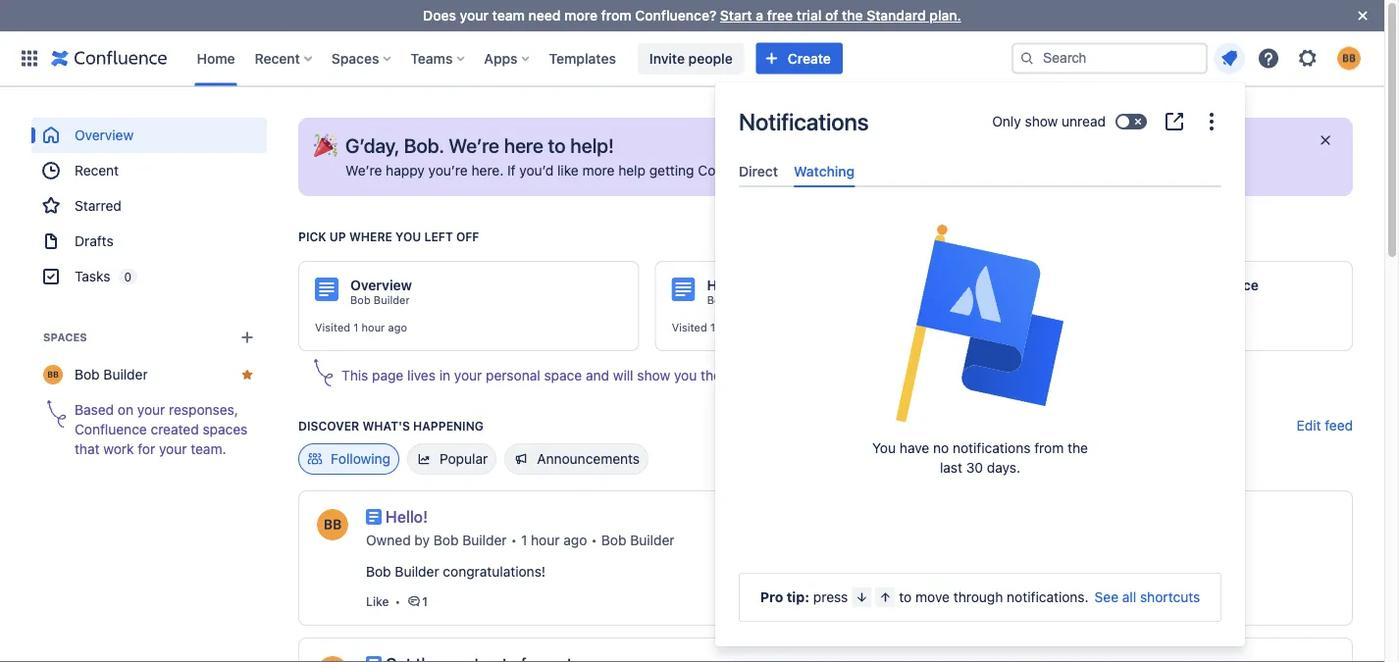 Task type: describe. For each thing, give the bounding box(es) containing it.
1 vertical spatial show
[[637, 368, 671, 384]]

bob right the by
[[434, 533, 459, 549]]

bob up like
[[366, 564, 391, 580]]

all
[[1123, 589, 1137, 606]]

team.
[[191, 441, 226, 457]]

1 visited from the left
[[315, 321, 350, 334]]

arrow up image
[[878, 590, 894, 606]]

1 horizontal spatial hour
[[531, 533, 560, 549]]

direct
[[739, 163, 778, 179]]

0 horizontal spatial up
[[330, 230, 346, 243]]

bob builder link right 1 hour ago button
[[602, 531, 675, 551]]

apps
[[484, 50, 518, 66]]

happy
[[386, 162, 425, 179]]

close image
[[1352, 4, 1375, 27]]

tip:
[[787, 589, 810, 606]]

watching
[[794, 163, 855, 179]]

see all shortcuts button
[[1095, 588, 1201, 608]]

0 vertical spatial bob builder
[[707, 294, 767, 307]]

home
[[197, 50, 235, 66]]

does your team need more from confluence? start a free trial of the standard plan.
[[423, 7, 962, 24]]

getting started in confluence
[[1064, 277, 1259, 294]]

this page lives in your personal space and will show you the basics.
[[342, 368, 770, 384]]

happening
[[413, 419, 484, 433]]

space
[[544, 368, 582, 384]]

standard
[[867, 7, 926, 24]]

press
[[814, 589, 848, 606]]

bob builder image
[[317, 509, 348, 541]]

ago for bob builder link under "pick up where you left off"
[[388, 321, 407, 334]]

guided
[[968, 162, 1012, 179]]

discover what's happening
[[298, 419, 484, 433]]

a
[[756, 7, 764, 24]]

0 horizontal spatial you
[[396, 230, 421, 243]]

only show unread
[[993, 113, 1106, 130]]

teams button
[[405, 43, 473, 74]]

apps button
[[478, 43, 537, 74]]

2 horizontal spatial up
[[1039, 162, 1055, 179]]

pick up where you left off
[[298, 230, 479, 243]]

plan.
[[930, 7, 962, 24]]

starred link
[[31, 188, 267, 224]]

start a free trial of the standard plan. link
[[720, 7, 962, 24]]

tab list inside notifications dialog
[[731, 155, 1230, 188]]

page
[[372, 368, 404, 384]]

help icon image
[[1257, 47, 1281, 70]]

edit
[[1297, 418, 1322, 434]]

need
[[529, 7, 561, 24]]

edit feed
[[1297, 418, 1354, 434]]

2 horizontal spatial hour
[[719, 321, 742, 334]]

created
[[1029, 321, 1070, 334]]

0
[[124, 270, 131, 284]]

responses,
[[169, 402, 238, 418]]

bob inside overview bob builder
[[350, 294, 371, 307]]

2 visited 1 hour ago from the left
[[672, 321, 764, 334]]

1 horizontal spatial we're
[[449, 134, 500, 157]]

work
[[103, 441, 134, 457]]

bob right 1 hour ago button
[[602, 533, 627, 549]]

owned
[[366, 533, 411, 549]]

search image
[[1020, 51, 1036, 66]]

invite people
[[650, 50, 733, 66]]

move
[[916, 589, 950, 606]]

you have no notifications from the last 30 days.
[[873, 440, 1089, 476]]

create
[[788, 50, 831, 66]]

drafts link
[[31, 224, 267, 259]]

started
[[1117, 277, 1165, 294]]

bob builder congratulations!
[[366, 564, 546, 580]]

through
[[954, 589, 1004, 606]]

your left team
[[460, 7, 489, 24]]

overview link
[[31, 118, 267, 153]]

and inside 'g'day, bob. we're here to help! we're happy you're here. if you'd like more help getting confluence up and running, check out our guided set up experience'
[[794, 162, 818, 179]]

drafts
[[75, 233, 114, 249]]

like button
[[366, 594, 389, 610]]

g'day, bob. we're here to help! we're happy you're here. if you'd like more help getting confluence up and running, check out our guided set up experience
[[346, 134, 1128, 179]]

bob builder link down "pick up where you left off"
[[350, 294, 410, 307]]

ago for bob builder link above basics.
[[745, 321, 764, 334]]

where
[[349, 230, 393, 243]]

following button
[[298, 444, 400, 475]]

confluence?
[[635, 7, 717, 24]]

notifications dialog
[[716, 82, 1246, 647]]

will
[[613, 368, 634, 384]]

help!
[[571, 134, 614, 157]]

from inside you have no notifications from the last 30 days.
[[1035, 440, 1064, 457]]

this
[[342, 368, 368, 384]]

lives
[[407, 368, 436, 384]]

getting
[[1064, 277, 1114, 294]]

spaces button
[[326, 43, 399, 74]]

personal
[[486, 368, 541, 384]]

builder inside overview bob builder
[[374, 294, 410, 307]]

bob up basics.
[[707, 294, 728, 307]]

notifications
[[953, 440, 1031, 457]]

your left personal
[[454, 368, 482, 384]]

0 horizontal spatial and
[[586, 368, 610, 384]]

like •
[[366, 595, 401, 609]]

pro tip: press
[[761, 589, 848, 606]]

our
[[943, 162, 964, 179]]

templates
[[549, 50, 616, 66]]

0 horizontal spatial hour
[[362, 321, 385, 334]]

0 vertical spatial hello!
[[707, 277, 746, 294]]

2 visited from the left
[[672, 321, 707, 334]]

feed
[[1325, 418, 1354, 434]]

starred
[[75, 198, 122, 214]]

created
[[151, 422, 199, 438]]

templates link
[[543, 43, 622, 74]]

confluence inside 'g'day, bob. we're here to help! we're happy you're here. if you'd like more help getting confluence up and running, check out our guided set up experience'
[[698, 162, 771, 179]]

1 visited 1 hour ago from the left
[[315, 321, 407, 334]]

unread
[[1062, 113, 1106, 130]]

Search field
[[1012, 43, 1208, 74]]

overview for overview
[[75, 127, 134, 143]]

1 vertical spatial confluence
[[1184, 277, 1259, 294]]

show inside notifications dialog
[[1025, 113, 1059, 130]]

spaces
[[203, 422, 248, 438]]

2 horizontal spatial •
[[591, 533, 598, 549]]

congratulations!
[[443, 564, 546, 580]]

0 horizontal spatial bob builder
[[75, 367, 148, 383]]

following
[[331, 451, 391, 467]]

invite
[[650, 50, 685, 66]]

for
[[138, 441, 155, 457]]

free
[[767, 7, 793, 24]]

0 vertical spatial from
[[601, 7, 632, 24]]

close image
[[1318, 133, 1334, 148]]



Task type: locate. For each thing, give the bounding box(es) containing it.
1 vertical spatial from
[[1035, 440, 1064, 457]]

global element
[[12, 31, 1012, 86]]

bob.
[[404, 134, 444, 157]]

your profile and preferences image
[[1338, 47, 1362, 70]]

hour down overview bob builder
[[362, 321, 385, 334]]

announcements button
[[505, 444, 649, 475]]

1 vertical spatial overview
[[350, 277, 412, 294]]

show
[[1025, 113, 1059, 130], [637, 368, 671, 384]]

bob builder link
[[350, 294, 410, 307], [707, 294, 767, 307], [31, 357, 267, 393], [434, 531, 507, 551], [602, 531, 675, 551]]

appswitcher icon image
[[18, 47, 41, 70]]

your right on
[[137, 402, 165, 418]]

more image
[[1201, 110, 1224, 134]]

0 horizontal spatial overview
[[75, 127, 134, 143]]

1 vertical spatial the
[[701, 368, 721, 384]]

1 vertical spatial more
[[583, 162, 615, 179]]

up right set
[[1039, 162, 1055, 179]]

on
[[118, 402, 134, 418]]

if
[[508, 162, 516, 179]]

see
[[1095, 589, 1119, 606]]

the left basics.
[[701, 368, 721, 384]]

2 horizontal spatial confluence
[[1184, 277, 1259, 294]]

show right will
[[637, 368, 671, 384]]

banner
[[0, 31, 1385, 86]]

visited 1 hour ago up basics.
[[672, 321, 764, 334]]

welcome banner image
[[314, 134, 338, 157]]

0 horizontal spatial we're
[[346, 162, 382, 179]]

announcements
[[537, 451, 640, 467]]

visited 1 hour ago
[[315, 321, 407, 334], [672, 321, 764, 334]]

1 horizontal spatial visited
[[672, 321, 707, 334]]

1 horizontal spatial visited 1 hour ago
[[672, 321, 764, 334]]

0 horizontal spatial •
[[395, 595, 401, 609]]

0 vertical spatial we're
[[449, 134, 500, 157]]

1 vertical spatial you
[[674, 368, 697, 384]]

to up like
[[548, 134, 566, 157]]

people
[[689, 50, 733, 66]]

bob builder link up basics.
[[707, 294, 767, 307]]

like
[[558, 162, 579, 179]]

hello! up basics.
[[707, 277, 746, 294]]

:wave: image
[[1029, 279, 1053, 302]]

1 horizontal spatial you
[[674, 368, 697, 384]]

notification icon image
[[1218, 47, 1242, 70]]

the right notifications
[[1068, 440, 1089, 457]]

based on your responses, confluence created spaces that work for your team.
[[75, 402, 248, 457]]

by
[[415, 533, 430, 549]]

0 vertical spatial you
[[396, 230, 421, 243]]

edit feed button
[[1297, 416, 1354, 436]]

1 vertical spatial in
[[440, 368, 451, 384]]

notifications
[[739, 108, 869, 135]]

you left basics.
[[674, 368, 697, 384]]

confluence inside based on your responses, confluence created spaces that work for your team.
[[75, 422, 147, 438]]

group
[[31, 118, 267, 294]]

overview up recent link
[[75, 127, 134, 143]]

0 horizontal spatial to
[[548, 134, 566, 157]]

recent inside recent dropdown button
[[255, 50, 300, 66]]

only
[[993, 113, 1022, 130]]

last
[[940, 460, 963, 476]]

bob down where
[[350, 294, 371, 307]]

up left watching
[[774, 162, 790, 179]]

start
[[720, 7, 753, 24]]

trial
[[797, 7, 822, 24]]

hour up basics.
[[719, 321, 742, 334]]

settings icon image
[[1297, 47, 1320, 70]]

from up "templates"
[[601, 7, 632, 24]]

• right 1 hour ago button
[[591, 533, 598, 549]]

2 horizontal spatial ago
[[745, 321, 764, 334]]

1 vertical spatial and
[[586, 368, 610, 384]]

open notifications in a new tab image
[[1163, 110, 1187, 134]]

0 vertical spatial the
[[842, 7, 863, 24]]

0 vertical spatial show
[[1025, 113, 1059, 130]]

builder
[[374, 294, 410, 307], [731, 294, 767, 307], [103, 367, 148, 383], [463, 533, 507, 549], [630, 533, 675, 549], [395, 564, 439, 580]]

banner containing home
[[0, 31, 1385, 86]]

more down help!
[[583, 162, 615, 179]]

1 vertical spatial hello!
[[386, 508, 428, 527]]

overview down "pick up where you left off"
[[350, 277, 412, 294]]

pick
[[298, 230, 326, 243]]

you left left
[[396, 230, 421, 243]]

confluence image
[[51, 47, 167, 70], [51, 47, 167, 70]]

0 vertical spatial to
[[548, 134, 566, 157]]

• left comments "icon"
[[395, 595, 401, 609]]

1 horizontal spatial recent
[[255, 50, 300, 66]]

hello! link
[[386, 507, 432, 527]]

arrow down image
[[854, 590, 870, 606]]

1 hour ago button
[[521, 531, 587, 551]]

spaces inside popup button
[[332, 50, 379, 66]]

more
[[565, 7, 598, 24], [583, 162, 615, 179]]

1 vertical spatial share image
[[1247, 659, 1270, 663]]

in right lives
[[440, 368, 451, 384]]

discover
[[298, 419, 360, 433]]

:wave: image
[[1029, 279, 1053, 302]]

1 horizontal spatial bob builder
[[707, 294, 767, 307]]

ago
[[388, 321, 407, 334], [745, 321, 764, 334], [564, 533, 587, 549]]

up
[[774, 162, 790, 179], [1039, 162, 1055, 179], [330, 230, 346, 243]]

1 horizontal spatial •
[[511, 533, 517, 549]]

group containing overview
[[31, 118, 267, 294]]

recent inside recent link
[[75, 162, 119, 179]]

no
[[934, 440, 949, 457]]

bob
[[350, 294, 371, 307], [707, 294, 728, 307], [75, 367, 100, 383], [434, 533, 459, 549], [602, 533, 627, 549], [366, 564, 391, 580]]

tab list containing direct
[[731, 155, 1230, 188]]

2 vertical spatial the
[[1068, 440, 1089, 457]]

1 horizontal spatial in
[[1169, 277, 1180, 294]]

you're
[[429, 162, 468, 179]]

bob builder up basics.
[[707, 294, 767, 307]]

0 horizontal spatial hello!
[[386, 508, 428, 527]]

30
[[967, 460, 984, 476]]

we're
[[449, 134, 500, 157], [346, 162, 382, 179]]

1 horizontal spatial overview
[[350, 277, 412, 294]]

tab list
[[731, 155, 1230, 188]]

1 horizontal spatial hello!
[[707, 277, 746, 294]]

up right pick
[[330, 230, 346, 243]]

teams
[[411, 50, 453, 66]]

watching tab panel
[[731, 188, 1230, 205]]

0 vertical spatial overview
[[75, 127, 134, 143]]

the inside you have no notifications from the last 30 days.
[[1068, 440, 1089, 457]]

recent up starred on the top left of page
[[75, 162, 119, 179]]

from
[[601, 7, 632, 24], [1035, 440, 1064, 457]]

spaces
[[332, 50, 379, 66], [43, 331, 87, 344]]

the right 'of'
[[842, 7, 863, 24]]

out
[[919, 162, 940, 179]]

here.
[[472, 162, 504, 179]]

show right only at right
[[1025, 113, 1059, 130]]

0 vertical spatial spaces
[[332, 50, 379, 66]]

confluence
[[698, 162, 771, 179], [1184, 277, 1259, 294], [75, 422, 147, 438]]

1 horizontal spatial show
[[1025, 113, 1059, 130]]

2 horizontal spatial the
[[1068, 440, 1089, 457]]

your down created
[[159, 441, 187, 457]]

0 vertical spatial in
[[1169, 277, 1180, 294]]

0 horizontal spatial visited
[[315, 321, 350, 334]]

to move through notifications.
[[900, 589, 1089, 606]]

0 vertical spatial recent
[[255, 50, 300, 66]]

confluence right started
[[1184, 277, 1259, 294]]

that
[[75, 441, 100, 457]]

0 vertical spatial more
[[565, 7, 598, 24]]

ago down overview bob builder
[[388, 321, 407, 334]]

star image
[[1309, 659, 1333, 663]]

1 horizontal spatial ago
[[564, 533, 587, 549]]

spaces down tasks
[[43, 331, 87, 344]]

1 vertical spatial recent
[[75, 162, 119, 179]]

basics.
[[725, 368, 770, 384]]

1 horizontal spatial and
[[794, 162, 818, 179]]

1 vertical spatial spaces
[[43, 331, 87, 344]]

1 vertical spatial we're
[[346, 162, 382, 179]]

• up congratulations!
[[511, 533, 517, 549]]

we're up here.
[[449, 134, 500, 157]]

0 horizontal spatial the
[[701, 368, 721, 384]]

overview bob builder
[[350, 277, 412, 307]]

does
[[423, 7, 456, 24]]

owned by bob builder • 1 hour ago • bob builder
[[366, 533, 675, 549]]

home link
[[191, 43, 241, 74]]

recent right home
[[255, 50, 300, 66]]

ago up basics.
[[745, 321, 764, 334]]

create a space image
[[236, 326, 259, 349]]

we're down g'day,
[[346, 162, 382, 179]]

hour up congratulations!
[[531, 533, 560, 549]]

ago down announcements button
[[564, 533, 587, 549]]

0 horizontal spatial recent
[[75, 162, 119, 179]]

1 horizontal spatial to
[[900, 589, 912, 606]]

hour
[[362, 321, 385, 334], [719, 321, 742, 334], [531, 533, 560, 549]]

0 horizontal spatial from
[[601, 7, 632, 24]]

bob builder link up on
[[31, 357, 267, 393]]

1 horizontal spatial the
[[842, 7, 863, 24]]

1 horizontal spatial up
[[774, 162, 790, 179]]

unstar this space image
[[240, 367, 255, 383]]

overview for overview bob builder
[[350, 277, 412, 294]]

0 horizontal spatial show
[[637, 368, 671, 384]]

1 share image from the top
[[1247, 511, 1270, 535]]

running,
[[822, 162, 874, 179]]

bob builder link up bob builder congratulations!
[[434, 531, 507, 551]]

1
[[354, 321, 359, 334], [711, 321, 716, 334], [521, 533, 527, 549], [422, 595, 428, 609]]

2 share image from the top
[[1247, 659, 1270, 663]]

off
[[456, 230, 479, 243]]

to right arrow up icon
[[900, 589, 912, 606]]

0 horizontal spatial ago
[[388, 321, 407, 334]]

recent button
[[249, 43, 320, 74]]

and left running,
[[794, 162, 818, 179]]

hello!
[[707, 277, 746, 294], [386, 508, 428, 527]]

have
[[900, 440, 930, 457]]

more inside 'g'day, bob. we're here to help! we're happy you're here. if you'd like more help getting confluence up and running, check out our guided set up experience'
[[583, 162, 615, 179]]

bob builder up on
[[75, 367, 148, 383]]

bob up based
[[75, 367, 100, 383]]

0 vertical spatial confluence
[[698, 162, 771, 179]]

2 vertical spatial confluence
[[75, 422, 147, 438]]

1 horizontal spatial spaces
[[332, 50, 379, 66]]

0 vertical spatial share image
[[1247, 511, 1270, 535]]

from right notifications
[[1035, 440, 1064, 457]]

1 vertical spatial bob builder
[[75, 367, 148, 383]]

left
[[425, 230, 453, 243]]

comments image
[[407, 594, 422, 610]]

set
[[1015, 162, 1035, 179]]

experience
[[1059, 162, 1128, 179]]

1 vertical spatial to
[[900, 589, 912, 606]]

you
[[396, 230, 421, 243], [674, 368, 697, 384]]

see all shortcuts
[[1095, 589, 1201, 606]]

more right need at the top left
[[565, 7, 598, 24]]

1 horizontal spatial confluence
[[698, 162, 771, 179]]

0 vertical spatial and
[[794, 162, 818, 179]]

confluence up work
[[75, 422, 147, 438]]

share image
[[1247, 511, 1270, 535], [1247, 659, 1270, 663]]

confluence right getting in the top left of the page
[[698, 162, 771, 179]]

you
[[873, 440, 896, 457]]

1 horizontal spatial from
[[1035, 440, 1064, 457]]

g'day,
[[346, 134, 400, 157]]

to inside notifications dialog
[[900, 589, 912, 606]]

hello! up the by
[[386, 508, 428, 527]]

0 horizontal spatial in
[[440, 368, 451, 384]]

0 horizontal spatial confluence
[[75, 422, 147, 438]]

invite people button
[[638, 43, 745, 74]]

0 horizontal spatial visited 1 hour ago
[[315, 321, 407, 334]]

visited 1 hour ago down overview bob builder
[[315, 321, 407, 334]]

to inside 'g'day, bob. we're here to help! we're happy you're here. if you'd like more help getting confluence up and running, check out our guided set up experience'
[[548, 134, 566, 157]]

create button
[[757, 43, 843, 74]]

and left will
[[586, 368, 610, 384]]

recent link
[[31, 153, 267, 188]]

spaces right recent dropdown button
[[332, 50, 379, 66]]

in right started
[[1169, 277, 1180, 294]]

your
[[460, 7, 489, 24], [454, 368, 482, 384], [137, 402, 165, 418], [159, 441, 187, 457]]

0 horizontal spatial spaces
[[43, 331, 87, 344]]



Task type: vqa. For each thing, say whether or not it's contained in the screenshot.
and in the G'day, Bob. We're here to help! We're happy you're here. If you'd like more help getting Confluence up and running, check out our guided set up experience
yes



